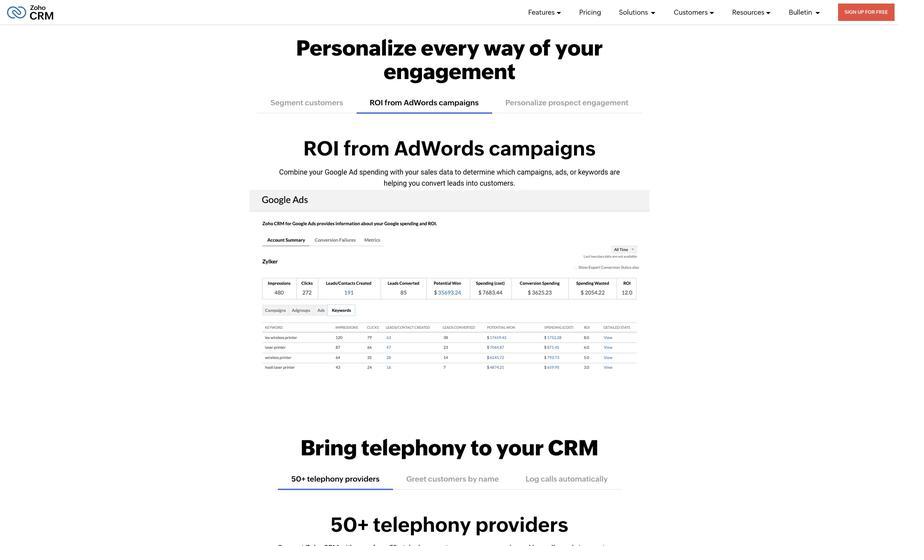 Task type: vqa. For each thing, say whether or not it's contained in the screenshot.
'Pricing'
yes



Task type: locate. For each thing, give the bounding box(es) containing it.
0 horizontal spatial to
[[455, 168, 461, 176]]

adwords
[[404, 98, 437, 107], [394, 137, 485, 160]]

to
[[455, 168, 461, 176], [471, 436, 492, 461]]

1 vertical spatial engagement
[[583, 98, 629, 107]]

0 vertical spatial personalize
[[296, 36, 417, 61]]

providers
[[345, 475, 380, 484], [476, 514, 569, 537]]

personalize for personalize prospect engagement
[[506, 98, 547, 107]]

1 vertical spatial telephony
[[307, 475, 344, 484]]

engagement
[[384, 59, 516, 84], [583, 98, 629, 107]]

1 horizontal spatial campaigns
[[489, 137, 596, 160]]

0 horizontal spatial providers
[[345, 475, 380, 484]]

helping
[[384, 179, 407, 188]]

with
[[390, 168, 404, 176]]

personalize inside the personalize every way of your engagement
[[296, 36, 417, 61]]

your
[[555, 36, 603, 61], [309, 168, 323, 176], [405, 168, 419, 176], [496, 436, 544, 461]]

0 vertical spatial 50+
[[291, 475, 306, 484]]

0 vertical spatial roi
[[370, 98, 383, 107]]

bulletin link
[[789, 0, 820, 24]]

0 horizontal spatial roi
[[304, 137, 339, 160]]

0 horizontal spatial 50+
[[291, 475, 306, 484]]

0 vertical spatial roi from adwords campaigns
[[370, 98, 479, 107]]

sign
[[845, 9, 857, 15]]

1 horizontal spatial customers
[[428, 475, 466, 484]]

bulletin
[[789, 8, 814, 16]]

combine your google ad spending with your sales data to determine which campaigns, ads, or keywords are helping you convert leads into customers.
[[279, 168, 620, 188]]

0 vertical spatial customers
[[305, 98, 343, 107]]

1 horizontal spatial providers
[[476, 514, 569, 537]]

log
[[526, 475, 539, 484]]

are
[[610, 168, 620, 176]]

which
[[497, 168, 515, 176]]

1 vertical spatial personalize
[[506, 98, 547, 107]]

campaigns
[[439, 98, 479, 107], [489, 137, 596, 160]]

0 horizontal spatial personalize
[[296, 36, 417, 61]]

calls
[[541, 475, 557, 484]]

name
[[479, 475, 499, 484]]

customers
[[305, 98, 343, 107], [428, 475, 466, 484]]

of
[[530, 36, 551, 61]]

1 horizontal spatial personalize
[[506, 98, 547, 107]]

determine
[[463, 168, 495, 176]]

0 horizontal spatial campaigns
[[439, 98, 479, 107]]

1 vertical spatial to
[[471, 436, 492, 461]]

1 vertical spatial roi from adwords campaigns
[[304, 137, 596, 160]]

customers.
[[480, 179, 515, 188]]

for
[[865, 9, 875, 15]]

1 vertical spatial 50+
[[331, 514, 369, 537]]

ads,
[[555, 168, 568, 176]]

1 vertical spatial from
[[344, 137, 390, 160]]

personalize for personalize every way of your engagement
[[296, 36, 417, 61]]

customers right segment
[[305, 98, 343, 107]]

engagement inside the personalize every way of your engagement
[[384, 59, 516, 84]]

1 vertical spatial providers
[[476, 514, 569, 537]]

your down pricing link
[[555, 36, 603, 61]]

50+ telephony providers
[[291, 475, 380, 484], [331, 514, 569, 537]]

resources
[[732, 8, 765, 16]]

to up name
[[471, 436, 492, 461]]

roi from adwords campaigns
[[370, 98, 479, 107], [304, 137, 596, 160]]

0 vertical spatial engagement
[[384, 59, 516, 84]]

0 vertical spatial from
[[385, 98, 402, 107]]

0 vertical spatial adwords
[[404, 98, 437, 107]]

0 horizontal spatial engagement
[[384, 59, 516, 84]]

50+
[[291, 475, 306, 484], [331, 514, 369, 537]]

campaigns down the personalize every way of your engagement at the top
[[439, 98, 479, 107]]

2 vertical spatial telephony
[[373, 514, 471, 537]]

1 horizontal spatial to
[[471, 436, 492, 461]]

personalize
[[296, 36, 417, 61], [506, 98, 547, 107]]

1 vertical spatial campaigns
[[489, 137, 596, 160]]

features link
[[528, 0, 562, 24]]

resources link
[[732, 0, 771, 24]]

your inside the personalize every way of your engagement
[[555, 36, 603, 61]]

1 vertical spatial 50+ telephony providers
[[331, 514, 569, 537]]

your up log
[[496, 436, 544, 461]]

1 horizontal spatial engagement
[[583, 98, 629, 107]]

crm
[[548, 436, 599, 461]]

campaigns up campaigns,
[[489, 137, 596, 160]]

leads
[[447, 179, 464, 188]]

up
[[858, 9, 864, 15]]

1 vertical spatial customers
[[428, 475, 466, 484]]

0 horizontal spatial customers
[[305, 98, 343, 107]]

1 vertical spatial adwords
[[394, 137, 485, 160]]

customers left "by"
[[428, 475, 466, 484]]

0 vertical spatial to
[[455, 168, 461, 176]]

automatically
[[559, 475, 608, 484]]

telephony
[[361, 436, 467, 461], [307, 475, 344, 484], [373, 514, 471, 537]]

solutions
[[619, 8, 650, 16]]

from
[[385, 98, 402, 107], [344, 137, 390, 160]]

free
[[876, 9, 888, 15]]

roi
[[370, 98, 383, 107], [304, 137, 339, 160]]

to up leads
[[455, 168, 461, 176]]

ad
[[349, 168, 358, 176]]



Task type: describe. For each thing, give the bounding box(es) containing it.
bring telephony to your crm
[[301, 436, 599, 461]]

data
[[439, 168, 453, 176]]

0 vertical spatial telephony
[[361, 436, 467, 461]]

google
[[325, 168, 347, 176]]

or
[[570, 168, 577, 176]]

greet
[[406, 475, 427, 484]]

into
[[466, 179, 478, 188]]

by
[[468, 475, 477, 484]]

bring
[[301, 436, 357, 461]]

customers
[[674, 8, 708, 16]]

sign up for free
[[845, 9, 888, 15]]

campaigns,
[[517, 168, 554, 176]]

you
[[409, 179, 420, 188]]

segment
[[271, 98, 303, 107]]

0 vertical spatial 50+ telephony providers
[[291, 475, 380, 484]]

1 horizontal spatial roi
[[370, 98, 383, 107]]

personalize every way of your engagement
[[296, 36, 603, 84]]

customers for greet
[[428, 475, 466, 484]]

pricing link
[[579, 0, 601, 24]]

spending
[[359, 168, 388, 176]]

keywords
[[578, 168, 608, 176]]

calculate the roi from adword campaigns image
[[250, 189, 650, 382]]

features
[[528, 8, 555, 16]]

1 horizontal spatial 50+
[[331, 514, 369, 537]]

0 vertical spatial providers
[[345, 475, 380, 484]]

zoho crm logo image
[[7, 2, 54, 22]]

prospect
[[548, 98, 581, 107]]

personalize prospect engagement
[[506, 98, 629, 107]]

customers for segment
[[305, 98, 343, 107]]

log calls automatically
[[526, 475, 608, 484]]

to inside combine your google ad spending with your sales data to determine which campaigns, ads, or keywords are helping you convert leads into customers.
[[455, 168, 461, 176]]

solutions link
[[619, 0, 656, 24]]

0 vertical spatial campaigns
[[439, 98, 479, 107]]

1 vertical spatial roi
[[304, 137, 339, 160]]

combine
[[279, 168, 308, 176]]

every
[[421, 36, 480, 61]]

your up you
[[405, 168, 419, 176]]

sales
[[421, 168, 437, 176]]

pricing
[[579, 8, 601, 16]]

way
[[484, 36, 525, 61]]

sign up for free link
[[838, 4, 895, 21]]

your left google at the left
[[309, 168, 323, 176]]

convert
[[422, 179, 446, 188]]

segment customers
[[271, 98, 343, 107]]

greet customers by name
[[406, 475, 499, 484]]



